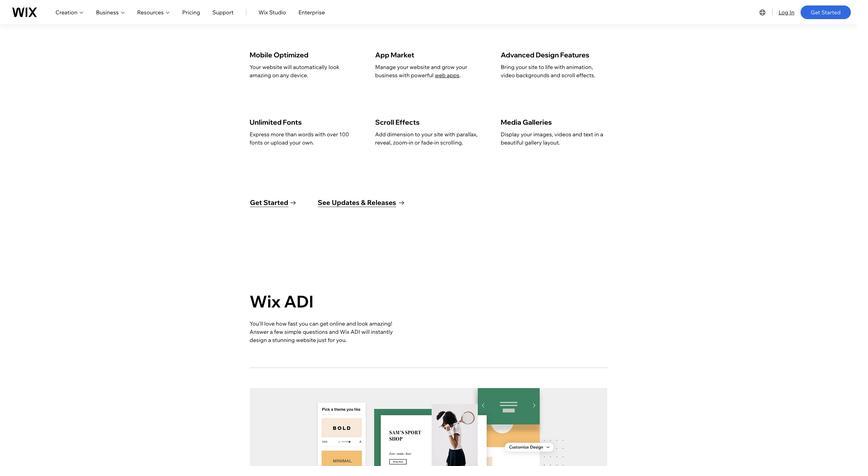 Task type: vqa. For each thing, say whether or not it's contained in the screenshot.
Digital marketing LIST ITEM
no



Task type: describe. For each thing, give the bounding box(es) containing it.
videos
[[555, 131, 571, 138]]

2 vertical spatial a
[[268, 337, 271, 344]]

manage
[[375, 64, 396, 70]]

text
[[583, 131, 593, 138]]

designer-
[[308, 0, 332, 3]]

web apps link
[[435, 72, 459, 79]]

how
[[276, 321, 287, 327]]

stunning
[[272, 337, 295, 344]]

will inside 'your website will automatically look amazing on any device.'
[[284, 64, 292, 70]]

for inside the you'll love how fast you can get online and look amazing! answer a few simple questions and wix adi will instantly design a stunning website just for you.
[[328, 337, 335, 344]]

0 horizontal spatial get started link
[[250, 198, 296, 208]]

500
[[296, 0, 306, 3]]

0 vertical spatial get started link
[[801, 5, 851, 19]]

your up .
[[456, 64, 467, 70]]

enterprise
[[298, 9, 325, 16]]

upload
[[271, 139, 288, 146]]

features
[[560, 51, 589, 59]]

dimension
[[387, 131, 414, 138]]

log in link
[[779, 8, 794, 16]]

studio
[[269, 9, 286, 16]]

app
[[375, 51, 389, 59]]

optimized
[[274, 51, 308, 59]]

your down market
[[397, 64, 409, 70]]

1 horizontal spatial in
[[434, 139, 439, 146]]

beautiful
[[501, 139, 523, 146]]

look inside 'your website will automatically look amazing on any device.'
[[329, 64, 339, 70]]

fonts
[[283, 118, 302, 127]]

creation
[[56, 9, 77, 16]]

your inside bring your site to life with animation, video backgrounds and scroll effects.
[[516, 64, 527, 70]]

express more than words with over 100 fonts or upload your own.
[[250, 131, 349, 146]]

media
[[501, 118, 521, 127]]

animation,
[[566, 64, 593, 70]]

scroll effects
[[375, 118, 420, 127]]

releases
[[367, 198, 396, 207]]

design
[[536, 51, 559, 59]]

resources button
[[137, 8, 170, 16]]

scroll
[[562, 72, 575, 79]]

resources
[[137, 9, 164, 16]]

apps
[[447, 72, 459, 79]]

business
[[96, 9, 119, 16]]

online
[[330, 321, 345, 327]]

pricing
[[182, 9, 200, 16]]

scroll
[[375, 118, 394, 127]]

language selector, english selected image
[[758, 8, 767, 16]]

website inside 'your website will automatically look amazing on any device.'
[[262, 64, 282, 70]]

0 horizontal spatial get
[[250, 198, 262, 207]]

gallery
[[525, 139, 542, 146]]

you'll
[[250, 321, 263, 327]]

wix studio
[[259, 9, 286, 16]]

with inside bring your site to life with animation, video backgrounds and scroll effects.
[[554, 64, 565, 70]]

automatically
[[293, 64, 327, 70]]

pricing link
[[182, 8, 200, 16]]

display
[[501, 131, 520, 138]]

love
[[264, 321, 275, 327]]

reveal,
[[375, 139, 392, 146]]

amazing
[[250, 72, 271, 79]]

business
[[375, 72, 398, 79]]

effects.
[[576, 72, 595, 79]]

adi inside the you'll love how fast you can get online and look amazing! answer a few simple questions and wix adi will instantly design a stunning website just for you.
[[351, 329, 360, 336]]

creation button
[[56, 8, 84, 16]]

images,
[[533, 131, 553, 138]]

wix for wix adi
[[250, 292, 281, 312]]

for every business.
[[275, 4, 324, 11]]

500 designer-made templates
[[250, 0, 346, 11]]

manage your website and grow your business with powerful
[[375, 64, 467, 79]]

you
[[299, 321, 308, 327]]

0 horizontal spatial in
[[409, 139, 413, 146]]

simple
[[285, 329, 301, 336]]

0 vertical spatial get
[[811, 9, 820, 16]]

to inside add dimension to your site with parallax, reveal, zoom-in or fade-in scrolling.
[[415, 131, 420, 138]]

any
[[280, 72, 289, 79]]

site inside bring your site to life with animation, video backgrounds and scroll effects.
[[528, 64, 538, 70]]

fonts
[[250, 139, 263, 146]]

galleries
[[523, 118, 552, 127]]

questions
[[303, 329, 328, 336]]

amazing!
[[369, 321, 392, 327]]

market
[[391, 51, 414, 59]]

see
[[318, 198, 330, 207]]

1 vertical spatial get started
[[250, 198, 288, 207]]

templates
[[250, 4, 275, 11]]

in
[[790, 9, 794, 16]]

&
[[361, 198, 366, 207]]

support link
[[212, 8, 234, 16]]

your website will automatically look amazing on any device.
[[250, 64, 339, 79]]

app market
[[375, 51, 414, 59]]

unlimited
[[250, 118, 282, 127]]

add dimension to your site with parallax, reveal, zoom-in or fade-in scrolling.
[[375, 131, 478, 146]]

powerful
[[411, 72, 434, 79]]



Task type: locate. For each thing, give the bounding box(es) containing it.
in left scrolling.
[[434, 139, 439, 146]]

0 horizontal spatial adi
[[284, 292, 314, 312]]

few
[[274, 329, 283, 336]]

your inside express more than words with over 100 fonts or upload your own.
[[289, 139, 301, 146]]

and inside bring your site to life with animation, video backgrounds and scroll effects.
[[551, 72, 560, 79]]

advanced
[[501, 51, 534, 59]]

own.
[[302, 139, 314, 146]]

you'll love how fast you can get online and look amazing! answer a few simple questions and wix adi will instantly design a stunning website just for you.
[[250, 321, 393, 344]]

0 horizontal spatial get started
[[250, 198, 288, 207]]

wix for wix studio
[[259, 9, 268, 16]]

advanced design features
[[501, 51, 589, 59]]

1 vertical spatial adi
[[351, 329, 360, 336]]

wix studio link
[[259, 8, 286, 16]]

with inside express more than words with over 100 fonts or upload your own.
[[315, 131, 326, 138]]

site up fade-
[[434, 131, 443, 138]]

look inside the you'll love how fast you can get online and look amazing! answer a few simple questions and wix adi will instantly design a stunning website just for you.
[[357, 321, 368, 327]]

0 horizontal spatial site
[[434, 131, 443, 138]]

to inside bring your site to life with animation, video backgrounds and scroll effects.
[[539, 64, 544, 70]]

made
[[332, 0, 346, 3]]

in inside display your images, videos and text in a beautiful gallery layout.
[[594, 131, 599, 138]]

fast
[[288, 321, 298, 327]]

1 horizontal spatial will
[[361, 329, 370, 336]]

list containing mobile optimized
[[250, 0, 605, 168]]

or inside express more than words with over 100 fonts or upload your own.
[[264, 139, 269, 146]]

or left fade-
[[415, 139, 420, 146]]

1 horizontal spatial website
[[296, 337, 316, 344]]

1 horizontal spatial look
[[357, 321, 368, 327]]

than
[[285, 131, 297, 138]]

wix up the love
[[250, 292, 281, 312]]

and up web
[[431, 64, 441, 70]]

over
[[327, 131, 338, 138]]

site up backgrounds
[[528, 64, 538, 70]]

bring your site to life with animation, video backgrounds and scroll effects.
[[501, 64, 595, 79]]

instantly
[[371, 329, 393, 336]]

mobile
[[250, 51, 272, 59]]

0 vertical spatial get started
[[811, 9, 841, 16]]

with up scrolling.
[[444, 131, 455, 138]]

or right fonts
[[264, 139, 269, 146]]

started
[[822, 9, 841, 16], [263, 198, 288, 207]]

will inside the you'll love how fast you can get online and look amazing! answer a few simple questions and wix adi will instantly design a stunning website just for you.
[[361, 329, 370, 336]]

words
[[298, 131, 314, 138]]

0 horizontal spatial for
[[276, 4, 284, 11]]

web apps .
[[435, 72, 462, 79]]

website inside the you'll love how fast you can get online and look amazing! answer a few simple questions and wix adi will instantly design a stunning website just for you.
[[296, 337, 316, 344]]

web
[[435, 72, 446, 79]]

with inside add dimension to your site with parallax, reveal, zoom-in or fade-in scrolling.
[[444, 131, 455, 138]]

wix inside the you'll love how fast you can get online and look amazing! answer a few simple questions and wix adi will instantly design a stunning website just for you.
[[340, 329, 349, 336]]

wix adi
[[250, 292, 314, 312]]

1 vertical spatial get started link
[[250, 198, 296, 208]]

website down "questions" at the left
[[296, 337, 316, 344]]

video
[[501, 72, 515, 79]]

your down than
[[289, 139, 301, 146]]

0 vertical spatial adi
[[284, 292, 314, 312]]

to down effects
[[415, 131, 420, 138]]

answer
[[250, 329, 269, 336]]

scrolling.
[[440, 139, 463, 146]]

a
[[600, 131, 603, 138], [270, 329, 273, 336], [268, 337, 271, 344]]

and down life
[[551, 72, 560, 79]]

.
[[459, 72, 461, 79]]

1 vertical spatial started
[[263, 198, 288, 207]]

0 horizontal spatial will
[[284, 64, 292, 70]]

get
[[320, 321, 328, 327]]

and right online at the left bottom of the page
[[346, 321, 356, 327]]

1 horizontal spatial get
[[811, 9, 820, 16]]

1 horizontal spatial started
[[822, 9, 841, 16]]

1 horizontal spatial get started
[[811, 9, 841, 16]]

0 vertical spatial look
[[329, 64, 339, 70]]

2 vertical spatial wix
[[340, 329, 349, 336]]

fade-
[[421, 139, 435, 146]]

2 or from the left
[[415, 139, 420, 146]]

wix left studio
[[259, 9, 268, 16]]

zoom-
[[393, 139, 409, 146]]

1 vertical spatial to
[[415, 131, 420, 138]]

0 vertical spatial will
[[284, 64, 292, 70]]

just
[[317, 337, 327, 344]]

adi left the instantly
[[351, 329, 360, 336]]

look left 'amazing!'
[[357, 321, 368, 327]]

0 horizontal spatial or
[[264, 139, 269, 146]]

0 vertical spatial wix
[[259, 9, 268, 16]]

get
[[811, 9, 820, 16], [250, 198, 262, 207]]

get started
[[811, 9, 841, 16], [250, 198, 288, 207]]

with
[[554, 64, 565, 70], [399, 72, 410, 79], [315, 131, 326, 138], [444, 131, 455, 138]]

media galleries
[[501, 118, 552, 127]]

1 vertical spatial site
[[434, 131, 443, 138]]

updates
[[332, 198, 359, 207]]

see updates & releases
[[318, 198, 396, 207]]

in
[[594, 131, 599, 138], [409, 139, 413, 146], [434, 139, 439, 146]]

see updates & releases link
[[318, 198, 404, 208]]

1 horizontal spatial or
[[415, 139, 420, 146]]

with inside manage your website and grow your business with powerful
[[399, 72, 410, 79]]

website inside manage your website and grow your business with powerful
[[410, 64, 430, 70]]

unlimited fonts
[[250, 118, 302, 127]]

to left life
[[539, 64, 544, 70]]

for right just
[[328, 337, 335, 344]]

2 horizontal spatial website
[[410, 64, 430, 70]]

add
[[375, 131, 386, 138]]

website up powerful
[[410, 64, 430, 70]]

to
[[539, 64, 544, 70], [415, 131, 420, 138]]

on
[[272, 72, 279, 79]]

1 horizontal spatial get started link
[[801, 5, 851, 19]]

1 vertical spatial get
[[250, 198, 262, 207]]

will left the instantly
[[361, 329, 370, 336]]

display your images, videos and text in a beautiful gallery layout.
[[501, 131, 603, 146]]

device.
[[290, 72, 308, 79]]

1 vertical spatial will
[[361, 329, 370, 336]]

100
[[339, 131, 349, 138]]

a inside display your images, videos and text in a beautiful gallery layout.
[[600, 131, 603, 138]]

2 horizontal spatial in
[[594, 131, 599, 138]]

grow
[[442, 64, 455, 70]]

website up on
[[262, 64, 282, 70]]

your
[[250, 64, 261, 70]]

your inside display your images, videos and text in a beautiful gallery layout.
[[521, 131, 532, 138]]

and inside manage your website and grow your business with powerful
[[431, 64, 441, 70]]

wix adi website for dirt bikes next to a color palette and themes image
[[250, 389, 607, 467], [460, 405, 551, 467]]

0 horizontal spatial look
[[329, 64, 339, 70]]

with left over on the top left of the page
[[315, 131, 326, 138]]

mobile optimized
[[250, 51, 308, 59]]

1 vertical spatial wix
[[250, 292, 281, 312]]

site
[[528, 64, 538, 70], [434, 131, 443, 138]]

1 horizontal spatial to
[[539, 64, 544, 70]]

in right text
[[594, 131, 599, 138]]

in down dimension
[[409, 139, 413, 146]]

0 vertical spatial to
[[539, 64, 544, 70]]

0 vertical spatial started
[[822, 9, 841, 16]]

0 horizontal spatial to
[[415, 131, 420, 138]]

business.
[[300, 4, 324, 11]]

will
[[284, 64, 292, 70], [361, 329, 370, 336]]

and inside display your images, videos and text in a beautiful gallery layout.
[[573, 131, 582, 138]]

a left few
[[270, 329, 273, 336]]

backgrounds
[[516, 72, 550, 79]]

1 horizontal spatial for
[[328, 337, 335, 344]]

your up fade-
[[421, 131, 433, 138]]

your inside add dimension to your site with parallax, reveal, zoom-in or fade-in scrolling.
[[421, 131, 433, 138]]

enterprise link
[[298, 8, 325, 16]]

and down online at the left bottom of the page
[[329, 329, 339, 336]]

express
[[250, 131, 270, 138]]

for inside 'list'
[[276, 4, 284, 11]]

with right business
[[399, 72, 410, 79]]

will up any
[[284, 64, 292, 70]]

1 or from the left
[[264, 139, 269, 146]]

wix
[[259, 9, 268, 16], [250, 292, 281, 312], [340, 329, 349, 336]]

site inside add dimension to your site with parallax, reveal, zoom-in or fade-in scrolling.
[[434, 131, 443, 138]]

your up gallery on the top right
[[521, 131, 532, 138]]

list
[[250, 0, 605, 168]]

effects
[[396, 118, 420, 127]]

0 vertical spatial a
[[600, 131, 603, 138]]

a right the design
[[268, 337, 271, 344]]

support
[[212, 9, 234, 16]]

bring
[[501, 64, 515, 70]]

0 vertical spatial for
[[276, 4, 284, 11]]

more
[[271, 131, 284, 138]]

0 horizontal spatial started
[[263, 198, 288, 207]]

1 horizontal spatial site
[[528, 64, 538, 70]]

can
[[309, 321, 319, 327]]

and
[[431, 64, 441, 70], [551, 72, 560, 79], [573, 131, 582, 138], [346, 321, 356, 327], [329, 329, 339, 336]]

0 vertical spatial site
[[528, 64, 538, 70]]

website
[[262, 64, 282, 70], [410, 64, 430, 70], [296, 337, 316, 344]]

wix up you.
[[340, 329, 349, 336]]

1 vertical spatial for
[[328, 337, 335, 344]]

0 horizontal spatial website
[[262, 64, 282, 70]]

look right automatically
[[329, 64, 339, 70]]

for left every
[[276, 4, 284, 11]]

a right text
[[600, 131, 603, 138]]

layout.
[[543, 139, 560, 146]]

1 vertical spatial look
[[357, 321, 368, 327]]

1 horizontal spatial adi
[[351, 329, 360, 336]]

and left text
[[573, 131, 582, 138]]

for
[[276, 4, 284, 11], [328, 337, 335, 344]]

with right life
[[554, 64, 565, 70]]

adi up you
[[284, 292, 314, 312]]

1 vertical spatial a
[[270, 329, 273, 336]]

log
[[779, 9, 788, 16]]

or inside add dimension to your site with parallax, reveal, zoom-in or fade-in scrolling.
[[415, 139, 420, 146]]

your down advanced
[[516, 64, 527, 70]]



